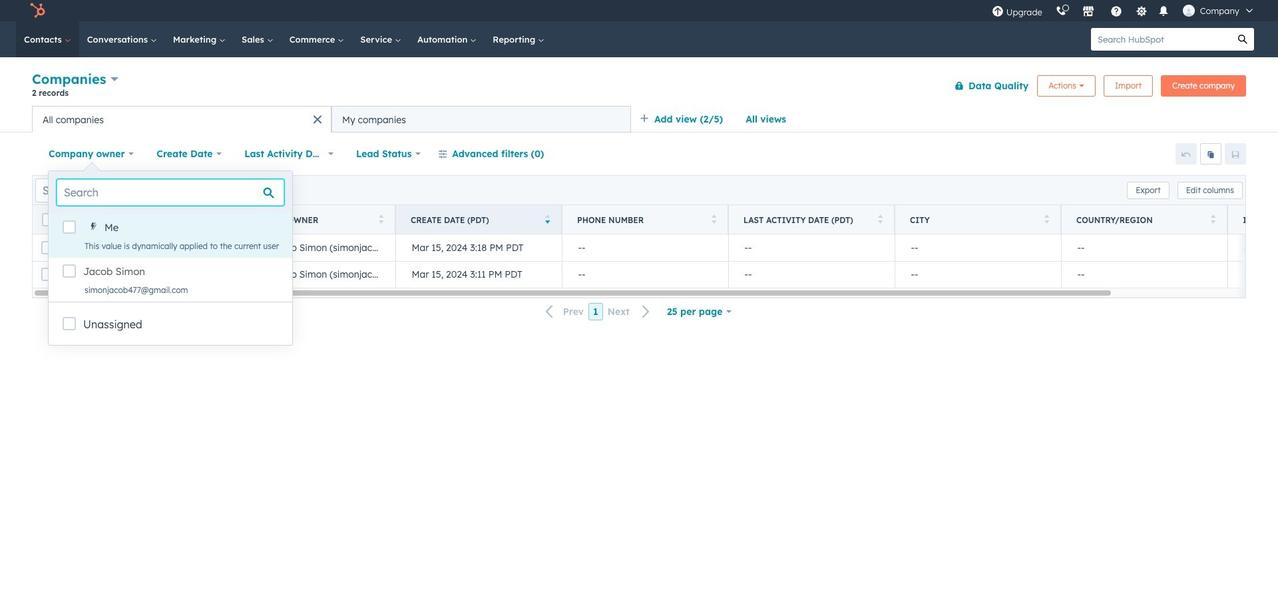Task type: locate. For each thing, give the bounding box(es) containing it.
2 press to sort. image from the left
[[379, 214, 384, 223]]

2 press to sort. element from the left
[[379, 214, 384, 225]]

banner
[[32, 68, 1247, 106]]

menu
[[986, 0, 1263, 21]]

1 press to sort. image from the left
[[212, 214, 217, 223]]

3 press to sort. image from the left
[[712, 214, 717, 223]]

4 press to sort. element from the left
[[878, 214, 883, 225]]

press to sort. image for 2nd the press to sort. element from right
[[1045, 214, 1050, 223]]

0 horizontal spatial press to sort. image
[[878, 214, 883, 223]]

descending sort. press to sort ascending. image
[[545, 214, 550, 223]]

1 horizontal spatial press to sort. image
[[1211, 214, 1216, 223]]

press to sort. image for third the press to sort. element from the left
[[712, 214, 717, 223]]

press to sort. image
[[878, 214, 883, 223], [1211, 214, 1216, 223]]

pagination navigation
[[538, 303, 659, 321]]

press to sort. image
[[212, 214, 217, 223], [379, 214, 384, 223], [712, 214, 717, 223], [1045, 214, 1050, 223]]

2 press to sort. image from the left
[[1211, 214, 1216, 223]]

4 press to sort. image from the left
[[1045, 214, 1050, 223]]

list box
[[49, 214, 293, 302]]

Search name, phone, or domain search field
[[35, 178, 197, 202]]

1 press to sort. image from the left
[[878, 214, 883, 223]]

press to sort. element
[[212, 214, 217, 225], [379, 214, 384, 225], [712, 214, 717, 225], [878, 214, 883, 225], [1045, 214, 1050, 225], [1211, 214, 1216, 225]]



Task type: describe. For each thing, give the bounding box(es) containing it.
Search HubSpot search field
[[1092, 28, 1232, 51]]

press to sort. image for third the press to sort. element from right
[[878, 214, 883, 223]]

marketplaces image
[[1083, 6, 1095, 18]]

6 press to sort. element from the left
[[1211, 214, 1216, 225]]

press to sort. image for fifth the press to sort. element from right
[[379, 214, 384, 223]]

descending sort. press to sort ascending. element
[[545, 214, 550, 225]]

press to sort. image for 1st the press to sort. element
[[212, 214, 217, 223]]

press to sort. image for first the press to sort. element from the right
[[1211, 214, 1216, 223]]

jacob simon image
[[1184, 5, 1196, 17]]

Search search field
[[57, 179, 285, 206]]

1 press to sort. element from the left
[[212, 214, 217, 225]]

5 press to sort. element from the left
[[1045, 214, 1050, 225]]

3 press to sort. element from the left
[[712, 214, 717, 225]]



Task type: vqa. For each thing, say whether or not it's contained in the screenshot.
fourth Press to sort. element from right
yes



